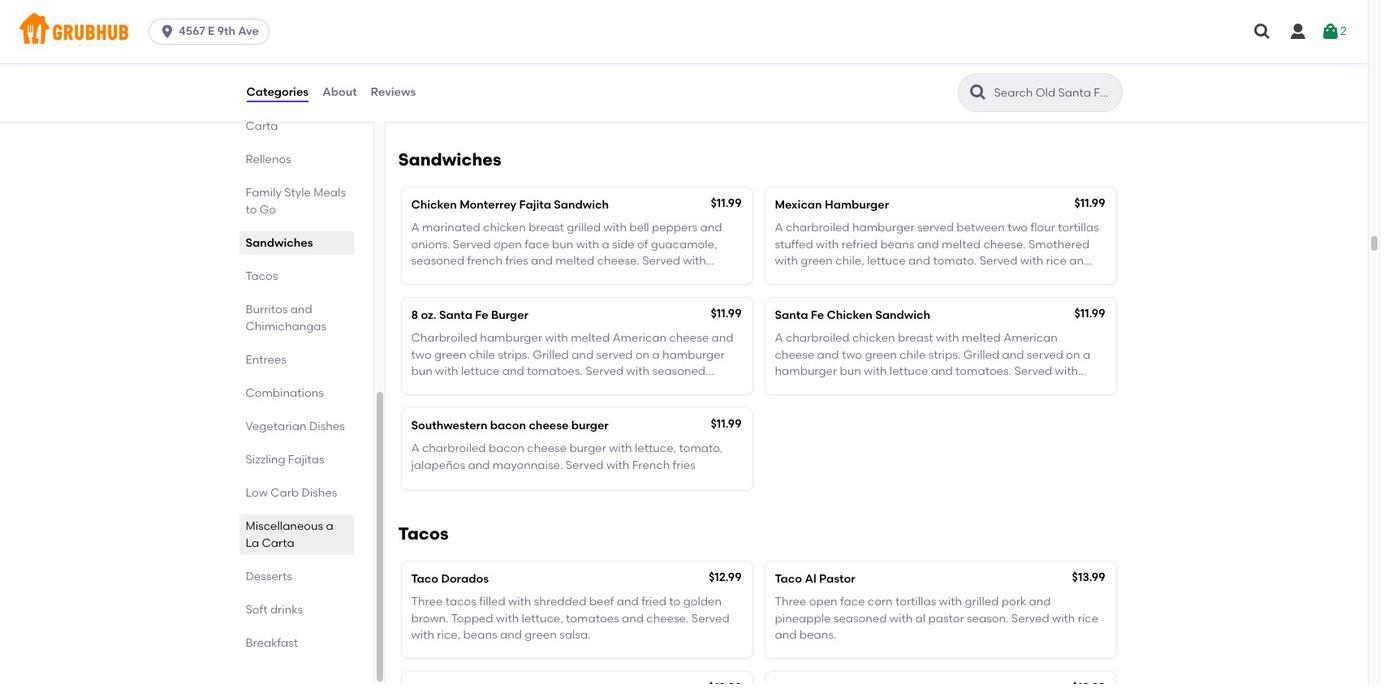 Task type: vqa. For each thing, say whether or not it's contained in the screenshot.
Pickup button
no



Task type: describe. For each thing, give the bounding box(es) containing it.
cheese. inside a marinated chicken breast grilled with bell peppers and onions. served open face bun with a side of guacamole, seasoned french fries and melted cheese. served with seasoned french fries.
[[598, 254, 640, 268]]

sandwich for santa fe chicken sandwich
[[876, 309, 931, 323]]

side
[[612, 238, 635, 251]]

$12.99
[[709, 571, 742, 585]]

chile inside a charbroiled chicken breast with melted american cheese and two green chile strips. grilled and served on a hamburger bun with lettuce and tomatoes. served with seasoned french fries.
[[900, 348, 926, 362]]

soft drinks
[[246, 603, 303, 617]]

mexican
[[775, 198, 822, 212]]

beans. inside three open face corn tortillas with grilled pork and pineapple seasoned with al pastor season. served with rice and beans.
[[800, 629, 837, 642]]

family combination plate for 8
[[411, 45, 584, 59]]

svg image for 4567 e 9th ave
[[159, 24, 176, 40]]

served inside charbroiled hamburger with melted american cheese and two green chile strips. grilled and served on a hamburger bun with lettuce and tomatoes. served with seasoned french fries.
[[586, 365, 624, 378]]

1 fe from the left
[[475, 309, 489, 323]]

0 vertical spatial dishes
[[309, 420, 345, 434]]

two inside charbroiled hamburger with melted american cheese and two green chile strips. grilled and served on a hamburger bun with lettuce and tomatoes. served with seasoned french fries.
[[411, 348, 432, 362]]

4567
[[179, 24, 205, 38]]

beans inside the a charbroiled hamburger served between two flour tortillas stuffed with refried beans and melted cheese. smothered with green chile, lettuce and tomato. served with rice and beans. served with seasoned french fries.
[[881, 238, 915, 251]]

charbroiled hamburger with melted american cheese and two green chile strips. grilled and served on a hamburger bun with lettuce and tomatoes. served with seasoned french fries.
[[411, 332, 734, 395]]

of
[[638, 238, 649, 251]]

bacon inside a charbroiled bacon cheese burger with lettuce, tomato, jalapeños and mayonnaise. served with french fries
[[489, 442, 525, 456]]

shredded
[[534, 596, 587, 609]]

french inside the a charbroiled hamburger served between two flour tortillas stuffed with refried beans and melted cheese. smothered with green chile, lettuce and tomato. served with rice and beans. served with seasoned french fries.
[[938, 271, 973, 284]]

oz.
[[421, 309, 437, 323]]

1 vertical spatial sandwiches
[[246, 236, 313, 250]]

lettuce inside a charbroiled chicken breast with melted american cheese and two green chile strips. grilled and served on a hamburger bun with lettuce and tomatoes. served with seasoned french fries.
[[890, 365, 929, 378]]

about
[[323, 85, 357, 99]]

a for a charbroiled chicken breast with melted american cheese and two green chile strips. grilled and served on a hamburger bun with lettuce and tomatoes. served with seasoned french fries.
[[775, 332, 783, 346]]

style
[[284, 186, 311, 200]]

e
[[208, 24, 215, 38]]

rice, inside three tacos filled with shredded beef and fried to golden brown. topped with lettuce, tomatoes and cheese. served with rice, beans and green salsa.
[[437, 629, 461, 642]]

a inside a marinated chicken breast grilled with bell peppers and onions. served open face bun with a side of guacamole, seasoned french fries and melted cheese. served with seasoned french fries.
[[602, 238, 610, 251]]

a for a charbroiled hamburger served between two flour tortillas stuffed with refried beans and melted cheese. smothered with green chile, lettuce and tomato. served with rice and beans. served with seasoned french fries.
[[775, 221, 783, 235]]

8 oz. santa fe burger
[[411, 309, 529, 323]]

corn
[[868, 596, 893, 609]]

jalapeños
[[411, 459, 465, 473]]

1 vertical spatial tacos
[[398, 524, 449, 544]]

vegetarian
[[246, 420, 307, 434]]

served inside a charbroiled chicken breast with melted american cheese and two green chile strips. grilled and served on a hamburger bun with lettuce and tomatoes. served with seasoned french fries.
[[1015, 365, 1053, 378]]

fries. inside a charbroiled chicken breast with melted american cheese and two green chile strips. grilled and served on a hamburger bun with lettuce and tomatoes. served with seasoned french fries.
[[869, 381, 895, 395]]

with inside eight burritos, eight enchiladas, eight rellenos and eight tacos. served with rice, beans, chips and salsa.
[[489, 84, 512, 98]]

guacamole
[[246, 102, 311, 116]]

eight
[[411, 68, 439, 82]]

tacos
[[446, 596, 477, 609]]

hamburger inside a charbroiled chicken breast with melted american cheese and two green chile strips. grilled and served on a hamburger bun with lettuce and tomatoes. served with seasoned french fries.
[[775, 365, 838, 378]]

low carb dishes
[[246, 487, 337, 500]]

fried
[[642, 596, 667, 609]]

miscellaneous a la carta
[[246, 520, 334, 551]]

combinations
[[246, 387, 324, 400]]

combination
[[451, 45, 525, 59]]

sizzling fajitas
[[246, 453, 325, 467]]

ave
[[238, 24, 259, 38]]

sizzling
[[246, 453, 286, 467]]

go
[[260, 203, 276, 217]]

a inside 'guacamole a la carta'
[[314, 102, 322, 116]]

tortillas inside three open face corn tortillas with grilled pork and pineapple seasoned with al pastor season. served with rice and beans.
[[896, 596, 937, 609]]

cheese inside a charbroiled chicken breast with melted american cheese and two green chile strips. grilled and served on a hamburger bun with lettuce and tomatoes. served with seasoned french fries.
[[775, 348, 815, 362]]

green inside the a charbroiled hamburger served between two flour tortillas stuffed with refried beans and melted cheese. smothered with green chile, lettuce and tomato. served with rice and beans. served with seasoned french fries.
[[801, 254, 833, 268]]

fajita
[[519, 198, 551, 212]]

season.
[[967, 612, 1009, 626]]

filled
[[479, 596, 506, 609]]

2 button
[[1322, 17, 1347, 46]]

9th
[[217, 24, 236, 38]]

chile,
[[836, 254, 865, 268]]

lettuce for refried
[[868, 254, 906, 268]]

4567 e 9th ave
[[179, 24, 259, 38]]

miscellaneous
[[246, 520, 323, 534]]

0 vertical spatial burger
[[572, 419, 609, 433]]

rice inside three open face corn tortillas with grilled pork and pineapple seasoned with al pastor season. served with rice and beans.
[[1078, 612, 1099, 626]]

svg image for 2
[[1322, 22, 1341, 41]]

carta for guacamole a la carta
[[246, 119, 278, 133]]

al
[[805, 573, 817, 586]]

southwestern
[[411, 419, 488, 433]]

beans inside three tacos filled with shredded beef and fried to golden brown. topped with lettuce, tomatoes and cheese. served with rice, beans and green salsa.
[[463, 629, 498, 642]]

melted inside the a charbroiled hamburger served between two flour tortillas stuffed with refried beans and melted cheese. smothered with green chile, lettuce and tomato. served with rice and beans. served with seasoned french fries.
[[942, 238, 981, 251]]

three for three tacos filled with shredded beef and fried to golden brown. topped with lettuce, tomatoes and cheese. served with rice, beans and green salsa.
[[411, 596, 443, 609]]

french up 8 oz. santa fe burger
[[467, 271, 503, 284]]

breast for strips.
[[898, 332, 934, 346]]

lettuce, inside a charbroiled bacon cheese burger with lettuce, tomato, jalapeños and mayonnaise. served with french fries
[[635, 442, 677, 456]]

sandwich for chicken monterrey fajita sandwich
[[554, 198, 609, 212]]

served inside three open face corn tortillas with grilled pork and pineapple seasoned with al pastor season. served with rice and beans.
[[1012, 612, 1050, 626]]

entrees
[[246, 353, 287, 367]]

mexican hamburger
[[775, 198, 889, 212]]

hamburger
[[825, 198, 889, 212]]

beans. inside the a charbroiled hamburger served between two flour tortillas stuffed with refried beans and melted cheese. smothered with green chile, lettuce and tomato. served with rice and beans. served with seasoned french fries.
[[775, 271, 812, 284]]

green inside charbroiled hamburger with melted american cheese and two green chile strips. grilled and served on a hamburger bun with lettuce and tomatoes. served with seasoned french fries.
[[435, 348, 467, 362]]

grilled inside charbroiled hamburger with melted american cheese and two green chile strips. grilled and served on a hamburger bun with lettuce and tomatoes. served with seasoned french fries.
[[533, 348, 569, 362]]

eight burritos, eight enchiladas, eight rellenos and eight tacos. served with rice, beans, chips and salsa.
[[411, 68, 717, 98]]

two inside a charbroiled chicken breast with melted american cheese and two green chile strips. grilled and served on a hamburger bun with lettuce and tomatoes. served with seasoned french fries.
[[842, 348, 863, 362]]

cheese inside a charbroiled bacon cheese burger with lettuce, tomato, jalapeños and mayonnaise. served with french fries
[[527, 442, 567, 456]]

0 vertical spatial 8
[[577, 45, 584, 59]]

taco al pastor
[[775, 573, 856, 586]]

burger
[[491, 309, 529, 323]]

smothered
[[1029, 238, 1090, 251]]

onions.
[[411, 238, 450, 251]]

french
[[632, 459, 670, 473]]

0 vertical spatial bacon
[[490, 419, 526, 433]]

soft
[[246, 603, 268, 617]]

strips. inside a charbroiled chicken breast with melted american cheese and two green chile strips. grilled and served on a hamburger bun with lettuce and tomatoes. served with seasoned french fries.
[[929, 348, 961, 362]]

pineapple
[[775, 612, 831, 626]]

breakfast
[[246, 637, 298, 651]]

seasoned inside the a charbroiled hamburger served between two flour tortillas stuffed with refried beans and melted cheese. smothered with green chile, lettuce and tomato. served with rice and beans. served with seasoned french fries.
[[881, 271, 935, 284]]

$11.99 for a charbroiled chicken breast with melted american cheese and two green chile strips. grilled and served on a hamburger bun with lettuce and tomatoes. served with seasoned french fries.
[[1075, 307, 1106, 321]]

served inside charbroiled hamburger with melted american cheese and two green chile strips. grilled and served on a hamburger bun with lettuce and tomatoes. served with seasoned french fries.
[[597, 348, 633, 362]]

rellenos
[[618, 68, 661, 82]]

a charbroiled bacon cheese burger with lettuce, tomato, jalapeños and mayonnaise. served with french fries
[[411, 442, 723, 473]]

seasoned inside charbroiled hamburger with melted american cheese and two green chile strips. grilled and served on a hamburger bun with lettuce and tomatoes. served with seasoned french fries.
[[653, 365, 706, 378]]

pastor
[[819, 573, 856, 586]]

lettuce, inside three tacos filled with shredded beef and fried to golden brown. topped with lettuce, tomatoes and cheese. served with rice, beans and green salsa.
[[522, 612, 563, 626]]

drinks
[[270, 603, 303, 617]]

bun inside a marinated chicken breast grilled with bell peppers and onions. served open face bun with a side of guacamole, seasoned french fries and melted cheese. served with seasoned french fries.
[[552, 238, 574, 251]]

charbroiled for and
[[786, 332, 850, 346]]

low
[[246, 487, 268, 500]]

dorados
[[441, 573, 489, 586]]

fries. inside charbroiled hamburger with melted american cheese and two green chile strips. grilled and served on a hamburger bun with lettuce and tomatoes. served with seasoned french fries.
[[449, 381, 475, 395]]

beef
[[589, 596, 614, 609]]

to inside the family style meals to go
[[246, 203, 257, 217]]

face inside three open face corn tortillas with grilled pork and pineapple seasoned with al pastor season. served with rice and beans.
[[841, 596, 865, 609]]

american inside a charbroiled chicken breast with melted american cheese and two green chile strips. grilled and served on a hamburger bun with lettuce and tomatoes. served with seasoned french fries.
[[1004, 332, 1058, 346]]

french inside a charbroiled chicken breast with melted american cheese and two green chile strips. grilled and served on a hamburger bun with lettuce and tomatoes. served with seasoned french fries.
[[831, 381, 867, 395]]

plate
[[527, 45, 556, 59]]

burritos
[[246, 303, 288, 317]]

chicken for green
[[853, 332, 896, 346]]

charbroiled for jalapeños
[[422, 442, 486, 456]]

$11.99 for a charbroiled bacon cheese burger with lettuce, tomato, jalapeños and mayonnaise. served with french fries
[[711, 418, 742, 431]]

tortillas inside the a charbroiled hamburger served between two flour tortillas stuffed with refried beans and melted cheese. smothered with green chile, lettuce and tomato. served with rice and beans. served with seasoned french fries.
[[1059, 221, 1099, 235]]

vegetarian dishes
[[246, 420, 345, 434]]

mayonnaise.
[[493, 459, 563, 473]]

peppers
[[652, 221, 698, 235]]

beans,
[[541, 84, 578, 98]]

a inside charbroiled hamburger with melted american cheese and two green chile strips. grilled and served on a hamburger bun with lettuce and tomatoes. served with seasoned french fries.
[[653, 348, 660, 362]]

taco dorados
[[411, 573, 489, 586]]

fries inside a charbroiled bacon cheese burger with lettuce, tomato, jalapeños and mayonnaise. served with french fries
[[673, 459, 696, 473]]

2 santa from the left
[[775, 309, 809, 323]]

french down marinated
[[467, 254, 503, 268]]

three for three open face corn tortillas with grilled pork and pineapple seasoned with al pastor season. served with rice and beans.
[[775, 596, 807, 609]]

salsa. inside eight burritos, eight enchiladas, eight rellenos and eight tacos. served with rice, beans, chips and salsa.
[[637, 84, 668, 98]]

grilled inside a charbroiled chicken breast with melted american cheese and two green chile strips. grilled and served on a hamburger bun with lettuce and tomatoes. served with seasoned french fries.
[[964, 348, 1000, 362]]

bell
[[630, 221, 649, 235]]

lettuce for strips.
[[461, 365, 500, 378]]

bun inside charbroiled hamburger with melted american cheese and two green chile strips. grilled and served on a hamburger bun with lettuce and tomatoes. served with seasoned french fries.
[[411, 365, 433, 378]]

charbroiled
[[411, 332, 478, 346]]

chile inside charbroiled hamburger with melted american cheese and two green chile strips. grilled and served on a hamburger bun with lettuce and tomatoes. served with seasoned french fries.
[[469, 348, 495, 362]]

pork
[[1002, 596, 1027, 609]]

0 horizontal spatial chicken
[[411, 198, 457, 212]]

chicken for served
[[483, 221, 526, 235]]

a charbroiled chicken breast with melted american cheese and two green chile strips. grilled and served on a hamburger bun with lettuce and tomatoes. served with seasoned french fries.
[[775, 332, 1091, 395]]

$11.99 for a marinated chicken breast grilled with bell peppers and onions. served open face bun with a side of guacamole, seasoned french fries and melted cheese. served with seasoned french fries.
[[711, 197, 742, 210]]

meals
[[314, 186, 346, 200]]

melted inside a charbroiled chicken breast with melted american cheese and two green chile strips. grilled and served on a hamburger bun with lettuce and tomatoes. served with seasoned french fries.
[[962, 332, 1001, 346]]

fajitas
[[288, 453, 325, 467]]

1 horizontal spatial sandwiches
[[398, 149, 502, 170]]

enchiladas,
[[521, 68, 585, 82]]

main navigation navigation
[[0, 0, 1369, 63]]



Task type: locate. For each thing, give the bounding box(es) containing it.
served
[[448, 84, 486, 98], [453, 238, 491, 251], [643, 254, 681, 268], [980, 254, 1018, 268], [815, 271, 853, 284], [586, 365, 624, 378], [1015, 365, 1053, 378], [566, 459, 604, 473], [692, 612, 730, 626], [1012, 612, 1050, 626]]

svg image
[[1322, 22, 1341, 41], [159, 24, 176, 40]]

taco for taco al pastor
[[775, 573, 803, 586]]

about button
[[322, 63, 358, 122]]

fries up burger
[[506, 254, 528, 268]]

fe down stuffed
[[811, 309, 825, 323]]

bacon
[[490, 419, 526, 433], [489, 442, 525, 456]]

0 horizontal spatial svg image
[[159, 24, 176, 40]]

1 vertical spatial charbroiled
[[786, 332, 850, 346]]

chicken down chicken monterrey fajita sandwich
[[483, 221, 526, 235]]

1 horizontal spatial eight
[[587, 68, 616, 82]]

chicken down chile,
[[827, 309, 873, 323]]

0 horizontal spatial rice
[[1047, 254, 1067, 268]]

fries.
[[506, 271, 531, 284], [976, 271, 1001, 284], [449, 381, 475, 395], [869, 381, 895, 395]]

charbroiled for stuffed
[[786, 221, 850, 235]]

beans right refried
[[881, 238, 915, 251]]

2 american from the left
[[1004, 332, 1058, 346]]

taco up brown.
[[411, 573, 439, 586]]

a up stuffed
[[775, 221, 783, 235]]

2 strips. from the left
[[929, 348, 961, 362]]

grilled
[[567, 221, 601, 235], [965, 596, 999, 609]]

served inside the a charbroiled hamburger served between two flour tortillas stuffed with refried beans and melted cheese. smothered with green chile, lettuce and tomato. served with rice and beans. served with seasoned french fries.
[[918, 221, 954, 235]]

1 tomatoes. from the left
[[527, 365, 583, 378]]

beans. down pineapple
[[800, 629, 837, 642]]

chips
[[580, 84, 610, 98]]

1 horizontal spatial strips.
[[929, 348, 961, 362]]

categories
[[247, 85, 309, 99]]

1 vertical spatial tortillas
[[896, 596, 937, 609]]

sandwich up a charbroiled chicken breast with melted american cheese and two green chile strips. grilled and served on a hamburger bun with lettuce and tomatoes. served with seasoned french fries.
[[876, 309, 931, 323]]

monterrey
[[460, 198, 517, 212]]

a inside a charbroiled bacon cheese burger with lettuce, tomato, jalapeños and mayonnaise. served with french fries
[[411, 442, 420, 456]]

1 horizontal spatial cheese.
[[647, 612, 689, 626]]

0 vertical spatial family
[[411, 45, 448, 59]]

categories button
[[246, 63, 310, 122]]

charbroiled
[[786, 221, 850, 235], [786, 332, 850, 346], [422, 442, 486, 456]]

served inside a charbroiled bacon cheese burger with lettuce, tomato, jalapeños and mayonnaise. served with french fries
[[566, 459, 604, 473]]

melted inside charbroiled hamburger with melted american cheese and two green chile strips. grilled and served on a hamburger bun with lettuce and tomatoes. served with seasoned french fries.
[[571, 332, 610, 346]]

burritos and chimichangas
[[246, 303, 327, 334]]

$11.99 up the guacamole, on the top of page
[[711, 197, 742, 210]]

0 vertical spatial beans.
[[775, 271, 812, 284]]

0 horizontal spatial sandwich
[[554, 198, 609, 212]]

seasoned inside three open face corn tortillas with grilled pork and pineapple seasoned with al pastor season. served with rice and beans.
[[834, 612, 887, 626]]

2 eight from the left
[[587, 68, 616, 82]]

lettuce, down shredded
[[522, 612, 563, 626]]

salsa. inside three tacos filled with shredded beef and fried to golden brown. topped with lettuce, tomatoes and cheese. served with rice, beans and green salsa.
[[560, 629, 591, 642]]

1 three from the left
[[411, 596, 443, 609]]

1 vertical spatial dishes
[[302, 487, 337, 500]]

a inside a charbroiled chicken breast with melted american cheese and two green chile strips. grilled and served on a hamburger bun with lettuce and tomatoes. served with seasoned french fries.
[[1083, 348, 1091, 362]]

2 taco from the left
[[775, 573, 803, 586]]

$11.99 up "smothered"
[[1075, 197, 1106, 210]]

1 vertical spatial fries
[[673, 459, 696, 473]]

two inside the a charbroiled hamburger served between two flour tortillas stuffed with refried beans and melted cheese. smothered with green chile, lettuce and tomato. served with rice and beans. served with seasoned french fries.
[[1008, 221, 1028, 235]]

salsa. down tomatoes
[[560, 629, 591, 642]]

8 left oz.
[[411, 309, 418, 323]]

green down charbroiled
[[435, 348, 467, 362]]

lettuce down santa fe chicken sandwich
[[890, 365, 929, 378]]

1 horizontal spatial svg image
[[1289, 22, 1309, 41]]

1 horizontal spatial grilled
[[964, 348, 1000, 362]]

1 american from the left
[[613, 332, 667, 346]]

grilled up season.
[[965, 596, 999, 609]]

1 horizontal spatial sandwich
[[876, 309, 931, 323]]

0 horizontal spatial served
[[597, 348, 633, 362]]

two left flour
[[1008, 221, 1028, 235]]

fries inside a marinated chicken breast grilled with bell peppers and onions. served open face bun with a side of guacamole, seasoned french fries and melted cheese. served with seasoned french fries.
[[506, 254, 528, 268]]

three inside three open face corn tortillas with grilled pork and pineapple seasoned with al pastor season. served with rice and beans.
[[775, 596, 807, 609]]

0 horizontal spatial fe
[[475, 309, 489, 323]]

0 horizontal spatial breast
[[529, 221, 564, 235]]

0 horizontal spatial eight
[[490, 68, 518, 82]]

rice down "smothered"
[[1047, 254, 1067, 268]]

2 horizontal spatial cheese.
[[984, 238, 1026, 251]]

0 horizontal spatial salsa.
[[560, 629, 591, 642]]

served inside eight burritos, eight enchiladas, eight rellenos and eight tacos. served with rice, beans, chips and salsa.
[[448, 84, 486, 98]]

open inside a marinated chicken breast grilled with bell peppers and onions. served open face bun with a side of guacamole, seasoned french fries and melted cheese. served with seasoned french fries.
[[494, 238, 522, 251]]

tomatoes. inside charbroiled hamburger with melted american cheese and two green chile strips. grilled and served on a hamburger bun with lettuce and tomatoes. served with seasoned french fries.
[[527, 365, 583, 378]]

french inside charbroiled hamburger with melted american cheese and two green chile strips. grilled and served on a hamburger bun with lettuce and tomatoes. served with seasoned french fries.
[[411, 381, 447, 395]]

carta down guacamole
[[246, 119, 278, 133]]

tortillas
[[1059, 221, 1099, 235], [896, 596, 937, 609]]

cheese. down between
[[984, 238, 1026, 251]]

la for guacamole a la carta
[[324, 102, 338, 116]]

served
[[918, 221, 954, 235], [597, 348, 633, 362], [1027, 348, 1064, 362]]

bun
[[552, 238, 574, 251], [411, 365, 433, 378], [840, 365, 862, 378]]

fries. inside the a charbroiled hamburger served between two flour tortillas stuffed with refried beans and melted cheese. smothered with green chile, lettuce and tomato. served with rice and beans. served with seasoned french fries.
[[976, 271, 1001, 284]]

2 horizontal spatial eight
[[688, 68, 717, 82]]

1 vertical spatial grilled
[[965, 596, 999, 609]]

1 horizontal spatial family
[[411, 45, 448, 59]]

face
[[525, 238, 550, 251], [841, 596, 865, 609]]

0 horizontal spatial taco
[[411, 573, 439, 586]]

svg image inside the 4567 e 9th ave button
[[159, 24, 176, 40]]

beans. down stuffed
[[775, 271, 812, 284]]

fries. inside a marinated chicken breast grilled with bell peppers and onions. served open face bun with a side of guacamole, seasoned french fries and melted cheese. served with seasoned french fries.
[[506, 271, 531, 284]]

charbroiled down "mexican hamburger"
[[786, 221, 850, 235]]

fe left burger
[[475, 309, 489, 323]]

2 fe from the left
[[811, 309, 825, 323]]

tomato.
[[934, 254, 977, 268]]

$11.99 down the guacamole, on the top of page
[[711, 307, 742, 321]]

1 vertical spatial rice,
[[437, 629, 461, 642]]

$11.99 down "smothered"
[[1075, 307, 1106, 321]]

bun down santa fe chicken sandwich
[[840, 365, 862, 378]]

a inside "miscellaneous a la carta"
[[326, 520, 334, 534]]

1 vertical spatial cheese.
[[598, 254, 640, 268]]

golden
[[684, 596, 722, 609]]

1 horizontal spatial to
[[670, 596, 681, 609]]

a up jalapeños
[[411, 442, 420, 456]]

and inside a charbroiled bacon cheese burger with lettuce, tomato, jalapeños and mayonnaise. served with french fries
[[468, 459, 490, 473]]

bun down charbroiled
[[411, 365, 433, 378]]

green inside a charbroiled chicken breast with melted american cheese and two green chile strips. grilled and served on a hamburger bun with lettuce and tomatoes. served with seasoned french fries.
[[865, 348, 897, 362]]

1 vertical spatial 8
[[411, 309, 418, 323]]

0 vertical spatial fries
[[506, 254, 528, 268]]

open down taco al pastor
[[810, 596, 838, 609]]

rice,
[[514, 84, 538, 98], [437, 629, 461, 642]]

carta
[[246, 119, 278, 133], [262, 537, 295, 551]]

2 horizontal spatial two
[[1008, 221, 1028, 235]]

santa fe chicken sandwich
[[775, 309, 931, 323]]

open inside three open face corn tortillas with grilled pork and pineapple seasoned with al pastor season. served with rice and beans.
[[810, 596, 838, 609]]

svg image
[[1253, 22, 1273, 41], [1289, 22, 1309, 41]]

hamburger
[[853, 221, 915, 235], [480, 332, 543, 346], [663, 348, 725, 362], [775, 365, 838, 378]]

two
[[1008, 221, 1028, 235], [411, 348, 432, 362], [842, 348, 863, 362]]

la
[[324, 102, 338, 116], [246, 537, 259, 551]]

la down miscellaneous
[[246, 537, 259, 551]]

1 horizontal spatial chicken
[[853, 332, 896, 346]]

on inside charbroiled hamburger with melted american cheese and two green chile strips. grilled and served on a hamburger bun with lettuce and tomatoes. served with seasoned french fries.
[[636, 348, 650, 362]]

open down chicken monterrey fajita sandwich
[[494, 238, 522, 251]]

0 horizontal spatial la
[[246, 537, 259, 551]]

french down tomato.
[[938, 271, 973, 284]]

refried
[[842, 238, 878, 251]]

0 vertical spatial to
[[246, 203, 257, 217]]

fries. down tomato.
[[976, 271, 1001, 284]]

2 svg image from the left
[[1289, 22, 1309, 41]]

1 horizontal spatial chile
[[900, 348, 926, 362]]

1 grilled from the left
[[533, 348, 569, 362]]

family for family style meals to go
[[246, 186, 282, 200]]

0 vertical spatial charbroiled
[[786, 221, 850, 235]]

carta down miscellaneous
[[262, 537, 295, 551]]

chicken up marinated
[[411, 198, 457, 212]]

0 horizontal spatial grilled
[[533, 348, 569, 362]]

8 right for
[[577, 45, 584, 59]]

family
[[411, 45, 448, 59], [246, 186, 282, 200]]

on inside a charbroiled chicken breast with melted american cheese and two green chile strips. grilled and served on a hamburger bun with lettuce and tomatoes. served with seasoned french fries.
[[1067, 348, 1081, 362]]

1 vertical spatial beans.
[[800, 629, 837, 642]]

2 tomatoes. from the left
[[956, 365, 1012, 378]]

0 horizontal spatial face
[[525, 238, 550, 251]]

1 horizontal spatial santa
[[775, 309, 809, 323]]

desserts
[[246, 570, 292, 584]]

flour
[[1031, 221, 1056, 235]]

la for miscellaneous a la carta
[[246, 537, 259, 551]]

1 vertical spatial open
[[810, 596, 838, 609]]

1 horizontal spatial salsa.
[[637, 84, 668, 98]]

$13.99
[[1073, 571, 1106, 585]]

0 horizontal spatial fries
[[506, 254, 528, 268]]

green down shredded
[[525, 629, 557, 642]]

1 vertical spatial rice
[[1078, 612, 1099, 626]]

dishes
[[309, 420, 345, 434], [302, 487, 337, 500]]

2 chile from the left
[[900, 348, 926, 362]]

three
[[411, 596, 443, 609], [775, 596, 807, 609]]

tacos up burritos
[[246, 270, 278, 283]]

sandwiches up monterrey
[[398, 149, 502, 170]]

0 vertical spatial salsa.
[[637, 84, 668, 98]]

family up go
[[246, 186, 282, 200]]

tomatoes
[[566, 612, 619, 626]]

1 horizontal spatial svg image
[[1322, 22, 1341, 41]]

1 vertical spatial salsa.
[[560, 629, 591, 642]]

rice inside the a charbroiled hamburger served between two flour tortillas stuffed with refried beans and melted cheese. smothered with green chile, lettuce and tomato. served with rice and beans. served with seasoned french fries.
[[1047, 254, 1067, 268]]

topped
[[451, 612, 493, 626]]

a for a marinated chicken breast grilled with bell peppers and onions. served open face bun with a side of guacamole, seasoned french fries and melted cheese. served with seasoned french fries.
[[411, 221, 420, 235]]

2 on from the left
[[1067, 348, 1081, 362]]

al
[[916, 612, 926, 626]]

1 horizontal spatial beans
[[881, 238, 915, 251]]

bun left side
[[552, 238, 574, 251]]

chicken inside a charbroiled chicken breast with melted american cheese and two green chile strips. grilled and served on a hamburger bun with lettuce and tomatoes. served with seasoned french fries.
[[853, 332, 896, 346]]

eight down main navigation navigation
[[688, 68, 717, 82]]

rice, down enchiladas, on the top of page
[[514, 84, 538, 98]]

rice, down brown.
[[437, 629, 461, 642]]

face inside a marinated chicken breast grilled with bell peppers and onions. served open face bun with a side of guacamole, seasoned french fries and melted cheese. served with seasoned french fries.
[[525, 238, 550, 251]]

reviews button
[[370, 63, 417, 122]]

1 horizontal spatial two
[[842, 348, 863, 362]]

eight
[[490, 68, 518, 82], [587, 68, 616, 82], [688, 68, 717, 82]]

$11.99 up tomato,
[[711, 418, 742, 431]]

bun inside a charbroiled chicken breast with melted american cheese and two green chile strips. grilled and served on a hamburger bun with lettuce and tomatoes. served with seasoned french fries.
[[840, 365, 862, 378]]

tacos up the taco dorados
[[398, 524, 449, 544]]

with
[[489, 84, 512, 98], [604, 221, 627, 235], [576, 238, 600, 251], [816, 238, 839, 251], [683, 254, 707, 268], [775, 254, 798, 268], [1021, 254, 1044, 268], [856, 271, 879, 284], [545, 332, 568, 346], [937, 332, 960, 346], [435, 365, 459, 378], [627, 365, 650, 378], [864, 365, 887, 378], [1056, 365, 1079, 378], [609, 442, 632, 456], [607, 459, 630, 473], [508, 596, 532, 609], [939, 596, 963, 609], [496, 612, 519, 626], [890, 612, 913, 626], [1053, 612, 1076, 626], [411, 629, 434, 642]]

three inside three tacos filled with shredded beef and fried to golden brown. topped with lettuce, tomatoes and cheese. served with rice, beans and green salsa.
[[411, 596, 443, 609]]

2
[[1341, 24, 1347, 38]]

1 strips. from the left
[[498, 348, 530, 362]]

1 vertical spatial face
[[841, 596, 865, 609]]

green
[[801, 254, 833, 268], [435, 348, 467, 362], [865, 348, 897, 362], [525, 629, 557, 642]]

to right fried
[[670, 596, 681, 609]]

0 horizontal spatial chicken
[[483, 221, 526, 235]]

breast down santa fe chicken sandwich
[[898, 332, 934, 346]]

french down santa fe chicken sandwich
[[831, 381, 867, 395]]

1 vertical spatial breast
[[898, 332, 934, 346]]

$11.99 for charbroiled hamburger with melted american cheese and two green chile strips. grilled and served on a hamburger bun with lettuce and tomatoes. served with seasoned french fries.
[[711, 307, 742, 321]]

rellenos
[[246, 153, 291, 167]]

green down santa fe chicken sandwich
[[865, 348, 897, 362]]

breast down fajita
[[529, 221, 564, 235]]

la inside 'guacamole a la carta'
[[324, 102, 338, 116]]

1 vertical spatial chicken
[[827, 309, 873, 323]]

a inside a marinated chicken breast grilled with bell peppers and onions. served open face bun with a side of guacamole, seasoned french fries and melted cheese. served with seasoned french fries.
[[411, 221, 420, 235]]

tacos
[[246, 270, 278, 283], [398, 524, 449, 544]]

0 vertical spatial beans
[[881, 238, 915, 251]]

0 horizontal spatial rice,
[[437, 629, 461, 642]]

charbroiled inside a charbroiled bacon cheese burger with lettuce, tomato, jalapeños and mayonnaise. served with french fries
[[422, 442, 486, 456]]

breast inside a marinated chicken breast grilled with bell peppers and onions. served open face bun with a side of guacamole, seasoned french fries and melted cheese. served with seasoned french fries.
[[529, 221, 564, 235]]

fries. up burger
[[506, 271, 531, 284]]

0 horizontal spatial cheese.
[[598, 254, 640, 268]]

green down stuffed
[[801, 254, 833, 268]]

marinated
[[422, 221, 481, 235]]

tacos.
[[411, 84, 445, 98]]

to left go
[[246, 203, 257, 217]]

0 horizontal spatial tacos
[[246, 270, 278, 283]]

0 horizontal spatial grilled
[[567, 221, 601, 235]]

Search Old Santa Fe Mexican Grille & Bar search field
[[993, 85, 1117, 101]]

dishes up fajitas
[[309, 420, 345, 434]]

charbroiled up jalapeños
[[422, 442, 486, 456]]

face left corn
[[841, 596, 865, 609]]

chicken monterrey fajita sandwich
[[411, 198, 609, 212]]

3 eight from the left
[[688, 68, 717, 82]]

tortillas up "smothered"
[[1059, 221, 1099, 235]]

between
[[957, 221, 1005, 235]]

search icon image
[[969, 83, 988, 102]]

taco left al
[[775, 573, 803, 586]]

$11.99 for a charbroiled hamburger served between two flour tortillas stuffed with refried beans and melted cheese. smothered with green chile, lettuce and tomato. served with rice and beans. served with seasoned french fries.
[[1075, 197, 1106, 210]]

eight up chips
[[587, 68, 616, 82]]

1 horizontal spatial grilled
[[965, 596, 999, 609]]

cheese. inside three tacos filled with shredded beef and fried to golden brown. topped with lettuce, tomatoes and cheese. served with rice, beans and green salsa.
[[647, 612, 689, 626]]

cheese. inside the a charbroiled hamburger served between two flour tortillas stuffed with refried beans and melted cheese. smothered with green chile, lettuce and tomato. served with rice and beans. served with seasoned french fries.
[[984, 238, 1026, 251]]

0 horizontal spatial tortillas
[[896, 596, 937, 609]]

breast for face
[[529, 221, 564, 235]]

1 eight from the left
[[490, 68, 518, 82]]

beans down topped
[[463, 629, 498, 642]]

lettuce inside the a charbroiled hamburger served between two flour tortillas stuffed with refried beans and melted cheese. smothered with green chile, lettuce and tomato. served with rice and beans. served with seasoned french fries.
[[868, 254, 906, 268]]

1 horizontal spatial taco
[[775, 573, 803, 586]]

charbroiled down santa fe chicken sandwich
[[786, 332, 850, 346]]

0 horizontal spatial beans
[[463, 629, 498, 642]]

2 vertical spatial cheese.
[[647, 612, 689, 626]]

0 vertical spatial face
[[525, 238, 550, 251]]

0 vertical spatial grilled
[[567, 221, 601, 235]]

bacon down southwestern bacon cheese burger
[[489, 442, 525, 456]]

0 horizontal spatial on
[[636, 348, 650, 362]]

two down charbroiled
[[411, 348, 432, 362]]

1 vertical spatial la
[[246, 537, 259, 551]]

breast
[[529, 221, 564, 235], [898, 332, 934, 346]]

0 vertical spatial tortillas
[[1059, 221, 1099, 235]]

seasoned inside a charbroiled chicken breast with melted american cheese and two green chile strips. grilled and served on a hamburger bun with lettuce and tomatoes. served with seasoned french fries.
[[775, 381, 829, 395]]

fries. down santa fe chicken sandwich
[[869, 381, 895, 395]]

tomato,
[[679, 442, 723, 456]]

fries down tomato,
[[673, 459, 696, 473]]

1 horizontal spatial rice
[[1078, 612, 1099, 626]]

fries. up southwestern
[[449, 381, 475, 395]]

a for a charbroiled bacon cheese burger with lettuce, tomato, jalapeños and mayonnaise. served with french fries
[[411, 442, 420, 456]]

served inside three tacos filled with shredded beef and fried to golden brown. topped with lettuce, tomatoes and cheese. served with rice, beans and green salsa.
[[692, 612, 730, 626]]

lettuce,
[[635, 442, 677, 456], [522, 612, 563, 626]]

eight down the family combination plate for 8
[[490, 68, 518, 82]]

0 vertical spatial tacos
[[246, 270, 278, 283]]

lettuce down refried
[[868, 254, 906, 268]]

chile down santa fe chicken sandwich
[[900, 348, 926, 362]]

tortillas up al
[[896, 596, 937, 609]]

burger inside a charbroiled bacon cheese burger with lettuce, tomato, jalapeños and mayonnaise. served with french fries
[[570, 442, 607, 456]]

0 horizontal spatial chile
[[469, 348, 495, 362]]

fries
[[506, 254, 528, 268], [673, 459, 696, 473]]

a inside a charbroiled chicken breast with melted american cheese and two green chile strips. grilled and served on a hamburger bun with lettuce and tomatoes. served with seasoned french fries.
[[775, 332, 783, 346]]

tomatoes. inside a charbroiled chicken breast with melted american cheese and two green chile strips. grilled and served on a hamburger bun with lettuce and tomatoes. served with seasoned french fries.
[[956, 365, 1012, 378]]

beans.
[[775, 271, 812, 284], [800, 629, 837, 642]]

a inside the a charbroiled hamburger served between two flour tortillas stuffed with refried beans and melted cheese. smothered with green chile, lettuce and tomato. served with rice and beans. served with seasoned french fries.
[[775, 221, 783, 235]]

grilled inside three open face corn tortillas with grilled pork and pineapple seasoned with al pastor season. served with rice and beans.
[[965, 596, 999, 609]]

0 horizontal spatial sandwiches
[[246, 236, 313, 250]]

2 horizontal spatial bun
[[840, 365, 862, 378]]

face down fajita
[[525, 238, 550, 251]]

sandwiches down go
[[246, 236, 313, 250]]

cheese inside charbroiled hamburger with melted american cheese and two green chile strips. grilled and served on a hamburger bun with lettuce and tomatoes. served with seasoned french fries.
[[670, 332, 709, 346]]

strips. inside charbroiled hamburger with melted american cheese and two green chile strips. grilled and served on a hamburger bun with lettuce and tomatoes. served with seasoned french fries.
[[498, 348, 530, 362]]

1 horizontal spatial open
[[810, 596, 838, 609]]

chile down charbroiled
[[469, 348, 495, 362]]

1 vertical spatial family
[[246, 186, 282, 200]]

a
[[411, 221, 420, 235], [775, 221, 783, 235], [775, 332, 783, 346], [411, 442, 420, 456]]

family inside the family style meals to go
[[246, 186, 282, 200]]

to inside three tacos filled with shredded beef and fried to golden brown. topped with lettuce, tomatoes and cheese. served with rice, beans and green salsa.
[[670, 596, 681, 609]]

0 horizontal spatial family
[[246, 186, 282, 200]]

rice down $13.99
[[1078, 612, 1099, 626]]

reviews
[[371, 85, 416, 99]]

a down santa fe chicken sandwich
[[775, 332, 783, 346]]

1 horizontal spatial fe
[[811, 309, 825, 323]]

1 vertical spatial lettuce,
[[522, 612, 563, 626]]

lettuce, up french
[[635, 442, 677, 456]]

1 horizontal spatial american
[[1004, 332, 1058, 346]]

0 vertical spatial open
[[494, 238, 522, 251]]

fe
[[475, 309, 489, 323], [811, 309, 825, 323]]

1 on from the left
[[636, 348, 650, 362]]

0 vertical spatial carta
[[246, 119, 278, 133]]

0 horizontal spatial open
[[494, 238, 522, 251]]

santa down stuffed
[[775, 309, 809, 323]]

hamburger inside the a charbroiled hamburger served between two flour tortillas stuffed with refried beans and melted cheese. smothered with green chile, lettuce and tomato. served with rice and beans. served with seasoned french fries.
[[853, 221, 915, 235]]

green inside three tacos filled with shredded beef and fried to golden brown. topped with lettuce, tomatoes and cheese. served with rice, beans and green salsa.
[[525, 629, 557, 642]]

three open face corn tortillas with grilled pork and pineapple seasoned with al pastor season. served with rice and beans.
[[775, 596, 1099, 642]]

svg image inside '2' button
[[1322, 22, 1341, 41]]

family style meals to go
[[246, 186, 346, 217]]

la down 'about'
[[324, 102, 338, 116]]

2 three from the left
[[775, 596, 807, 609]]

2 grilled from the left
[[964, 348, 1000, 362]]

family for family combination plate for 8
[[411, 45, 448, 59]]

grilled left bell
[[567, 221, 601, 235]]

three up brown.
[[411, 596, 443, 609]]

american inside charbroiled hamburger with melted american cheese and two green chile strips. grilled and served on a hamburger bun with lettuce and tomatoes. served with seasoned french fries.
[[613, 332, 667, 346]]

guacamole a la carta
[[246, 102, 338, 133]]

1 vertical spatial carta
[[262, 537, 295, 551]]

pastor
[[929, 612, 965, 626]]

taco for taco dorados
[[411, 573, 439, 586]]

rice, inside eight burritos, eight enchiladas, eight rellenos and eight tacos. served with rice, beans, chips and salsa.
[[514, 84, 538, 98]]

0 vertical spatial cheese.
[[984, 238, 1026, 251]]

1 taco from the left
[[411, 573, 439, 586]]

1 horizontal spatial face
[[841, 596, 865, 609]]

1 horizontal spatial bun
[[552, 238, 574, 251]]

lettuce inside charbroiled hamburger with melted american cheese and two green chile strips. grilled and served on a hamburger bun with lettuce and tomatoes. served with seasoned french fries.
[[461, 365, 500, 378]]

breast inside a charbroiled chicken breast with melted american cheese and two green chile strips. grilled and served on a hamburger bun with lettuce and tomatoes. served with seasoned french fries.
[[898, 332, 934, 346]]

a charbroiled hamburger served between two flour tortillas stuffed with refried beans and melted cheese. smothered with green chile, lettuce and tomato. served with rice and beans. served with seasoned french fries.
[[775, 221, 1099, 284]]

salsa. down the rellenos
[[637, 84, 668, 98]]

chicken down santa fe chicken sandwich
[[853, 332, 896, 346]]

$11.99
[[711, 197, 742, 210], [1075, 197, 1106, 210], [711, 307, 742, 321], [1075, 307, 1106, 321], [711, 418, 742, 431]]

santa up charbroiled
[[439, 309, 473, 323]]

1 chile from the left
[[469, 348, 495, 362]]

0 horizontal spatial 8
[[411, 309, 418, 323]]

three tacos filled with shredded beef and fried to golden brown. topped with lettuce, tomatoes and cheese. served with rice, beans and green salsa.
[[411, 596, 730, 642]]

sandwich right fajita
[[554, 198, 609, 212]]

a up onions.
[[411, 221, 420, 235]]

1 horizontal spatial rice,
[[514, 84, 538, 98]]

melted
[[942, 238, 981, 251], [556, 254, 595, 268], [571, 332, 610, 346], [962, 332, 1001, 346]]

guacamole,
[[651, 238, 718, 251]]

melted inside a marinated chicken breast grilled with bell peppers and onions. served open face bun with a side of guacamole, seasoned french fries and melted cheese. served with seasoned french fries.
[[556, 254, 595, 268]]

for
[[559, 45, 575, 59]]

carta for miscellaneous a la carta
[[262, 537, 295, 551]]

cheese. down fried
[[647, 612, 689, 626]]

charbroiled inside the a charbroiled hamburger served between two flour tortillas stuffed with refried beans and melted cheese. smothered with green chile, lettuce and tomato. served with rice and beans. served with seasoned french fries.
[[786, 221, 850, 235]]

grilled inside a marinated chicken breast grilled with bell peppers and onions. served open face bun with a side of guacamole, seasoned french fries and melted cheese. served with seasoned french fries.
[[567, 221, 601, 235]]

0 horizontal spatial lettuce,
[[522, 612, 563, 626]]

1 svg image from the left
[[1253, 22, 1273, 41]]

served inside a charbroiled chicken breast with melted american cheese and two green chile strips. grilled and served on a hamburger bun with lettuce and tomatoes. served with seasoned french fries.
[[1027, 348, 1064, 362]]

1 santa from the left
[[439, 309, 473, 323]]

bacon up mayonnaise.
[[490, 419, 526, 433]]

two down santa fe chicken sandwich
[[842, 348, 863, 362]]

family up eight
[[411, 45, 448, 59]]

rice
[[1047, 254, 1067, 268], [1078, 612, 1099, 626]]

carta inside 'guacamole a la carta'
[[246, 119, 278, 133]]

dishes right carb
[[302, 487, 337, 500]]

three up pineapple
[[775, 596, 807, 609]]

1 horizontal spatial chicken
[[827, 309, 873, 323]]

brown.
[[411, 612, 449, 626]]

charbroiled inside a charbroiled chicken breast with melted american cheese and two green chile strips. grilled and served on a hamburger bun with lettuce and tomatoes. served with seasoned french fries.
[[786, 332, 850, 346]]

0 vertical spatial lettuce,
[[635, 442, 677, 456]]

2 vertical spatial charbroiled
[[422, 442, 486, 456]]

cheese. down side
[[598, 254, 640, 268]]

la inside "miscellaneous a la carta"
[[246, 537, 259, 551]]

and inside the burritos and chimichangas
[[290, 303, 312, 317]]

french up southwestern
[[411, 381, 447, 395]]

0 vertical spatial sandwiches
[[398, 149, 502, 170]]

1 vertical spatial bacon
[[489, 442, 525, 456]]

lettuce down charbroiled
[[461, 365, 500, 378]]

stuffed
[[775, 238, 814, 251]]



